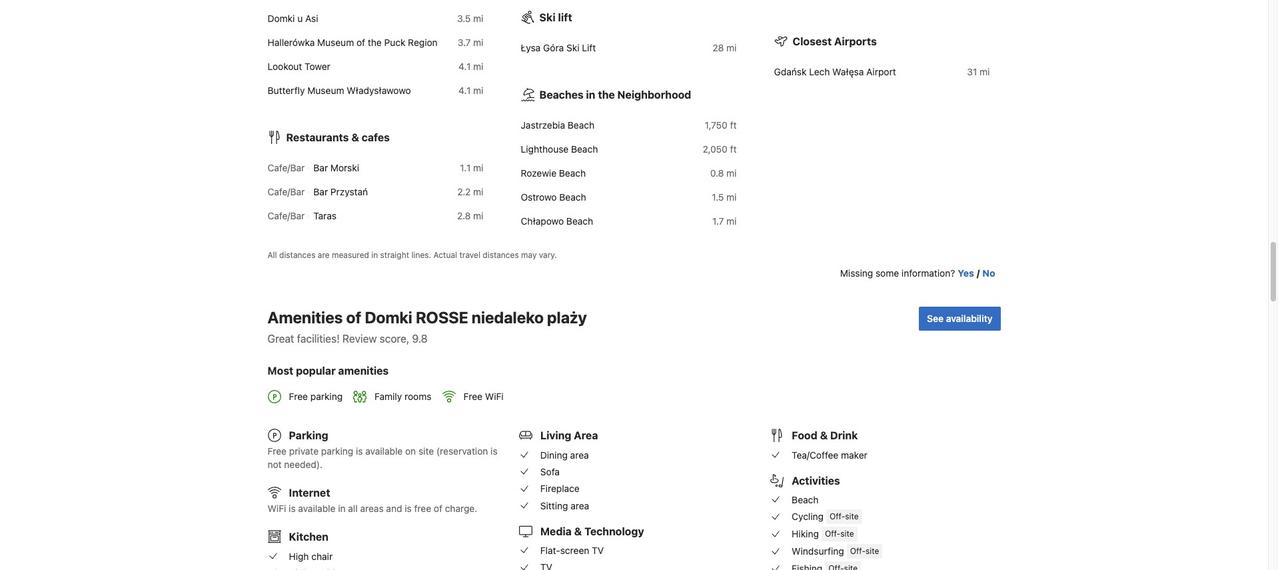 Task type: locate. For each thing, give the bounding box(es) containing it.
of left puck
[[357, 37, 365, 48]]

dining
[[541, 449, 568, 460]]

high chair
[[289, 550, 333, 562]]

& right "food"
[[820, 430, 828, 442]]

parking down most popular amenities
[[311, 391, 343, 402]]

3.7
[[458, 37, 471, 48]]

lift
[[582, 42, 596, 53]]

beach up the cycling
[[792, 494, 819, 505]]

parking down parking at the bottom left
[[321, 446, 354, 457]]

wifi up the "(reservation"
[[485, 391, 504, 402]]

0 horizontal spatial the
[[368, 37, 382, 48]]

1.1
[[460, 162, 471, 173]]

2 4.1 mi from the top
[[459, 85, 484, 96]]

wifi is available in all areas and is free of charge.
[[268, 503, 478, 514]]

mi for hallerówka museum of the puck region
[[474, 37, 484, 48]]

1 vertical spatial domki
[[365, 308, 413, 327]]

2 horizontal spatial &
[[820, 430, 828, 442]]

parking
[[311, 391, 343, 402], [321, 446, 354, 457]]

butterfly museum władysławowo
[[268, 85, 411, 96]]

0 vertical spatial 4.1
[[459, 61, 471, 72]]

free up not
[[268, 446, 287, 457]]

0 vertical spatial museum
[[317, 37, 354, 48]]

1 horizontal spatial in
[[372, 250, 378, 260]]

site inside hiking off-site
[[841, 529, 855, 539]]

amenities of domki rosse niedaleko plaży great facilities! review score, 9.8
[[268, 308, 587, 345]]

dining area
[[541, 449, 589, 460]]

cycling
[[792, 511, 824, 522]]

morski
[[331, 162, 359, 173]]

of up review
[[346, 308, 362, 327]]

1 4.1 from the top
[[459, 61, 471, 72]]

area for dining area
[[571, 449, 589, 460]]

off- inside windsurfing off-site
[[851, 546, 866, 556]]

in right beaches
[[586, 89, 596, 101]]

ostrowo beach
[[521, 191, 586, 203]]

missing some information? yes / no
[[841, 267, 996, 279]]

1 vertical spatial 4.1
[[459, 85, 471, 96]]

review
[[343, 333, 377, 345]]

area
[[571, 449, 589, 460], [571, 500, 590, 511]]

1 horizontal spatial &
[[575, 525, 582, 537]]

gdańsk lech wałęsa airport
[[774, 66, 897, 77]]

domki left the u
[[268, 13, 295, 24]]

site inside windsurfing off-site
[[866, 546, 880, 556]]

4.1 mi for lookout tower
[[459, 61, 484, 72]]

0 vertical spatial domki
[[268, 13, 295, 24]]

beaches in the neighborhood
[[540, 89, 692, 101]]

1 bar from the top
[[314, 162, 328, 173]]

mi
[[474, 13, 484, 24], [474, 37, 484, 48], [727, 42, 737, 53], [473, 61, 484, 72], [980, 66, 990, 77], [473, 85, 484, 96], [473, 162, 484, 173], [727, 167, 737, 179], [473, 186, 484, 197], [727, 191, 737, 203], [473, 210, 484, 221], [727, 215, 737, 227]]

2 bar from the top
[[314, 186, 328, 197]]

cafe/bar down restaurants
[[268, 162, 305, 173]]

mi for butterfly museum władysławowo
[[473, 85, 484, 96]]

niedaleko
[[472, 308, 544, 327]]

2 vertical spatial &
[[575, 525, 582, 537]]

1 vertical spatial parking
[[321, 446, 354, 457]]

taras
[[314, 210, 337, 221]]

the left puck
[[368, 37, 382, 48]]

windsurfing off-site
[[792, 546, 880, 557]]

free down popular
[[289, 391, 308, 402]]

& left cafes
[[352, 131, 359, 143]]

beach down 'ostrowo beach'
[[567, 215, 594, 227]]

1 vertical spatial 4.1 mi
[[459, 85, 484, 96]]

hiking
[[792, 528, 819, 540]]

ft
[[731, 119, 737, 131], [731, 143, 737, 155]]

2 vertical spatial in
[[338, 503, 346, 514]]

1 vertical spatial cafe/bar
[[268, 186, 305, 197]]

1 vertical spatial in
[[372, 250, 378, 260]]

museum
[[317, 37, 354, 48], [308, 85, 344, 96]]

1 cafe/bar from the top
[[268, 162, 305, 173]]

beach up chłapowo beach
[[560, 191, 586, 203]]

0 vertical spatial 4.1 mi
[[459, 61, 484, 72]]

1,750 ft
[[705, 119, 737, 131]]

3 cafe/bar from the top
[[268, 210, 305, 221]]

1 vertical spatial museum
[[308, 85, 344, 96]]

1 horizontal spatial available
[[366, 446, 403, 457]]

sitting area
[[541, 500, 590, 511]]

site right the on
[[419, 446, 434, 457]]

flat-screen tv
[[541, 545, 604, 556]]

28 mi
[[713, 42, 737, 53]]

1 vertical spatial ski
[[567, 42, 580, 53]]

in left all
[[338, 503, 346, 514]]

ft right 1,750
[[731, 119, 737, 131]]

0 horizontal spatial distances
[[279, 250, 316, 260]]

1 vertical spatial &
[[820, 430, 828, 442]]

site right the windsurfing
[[866, 546, 880, 556]]

0.8 mi
[[711, 167, 737, 179]]

screen
[[561, 545, 590, 556]]

all
[[268, 250, 277, 260]]

1 vertical spatial area
[[571, 500, 590, 511]]

distances right all
[[279, 250, 316, 260]]

jastrzebia beach
[[521, 119, 595, 131]]

off- up windsurfing off-site in the bottom of the page
[[825, 529, 841, 539]]

museum for hallerówka
[[317, 37, 354, 48]]

all distances are measured in straight lines. actual travel distances may vary.
[[268, 250, 557, 260]]

0 vertical spatial cafe/bar
[[268, 162, 305, 173]]

living
[[541, 430, 572, 442]]

0 vertical spatial the
[[368, 37, 382, 48]]

cafe/bar left bar przystań
[[268, 186, 305, 197]]

off-
[[830, 511, 846, 521], [825, 529, 841, 539], [851, 546, 866, 556]]

1.7
[[713, 215, 724, 227]]

beach for ostrowo beach
[[560, 191, 586, 203]]

free for free wifi
[[464, 391, 483, 402]]

available down internet
[[298, 503, 336, 514]]

2 cafe/bar from the top
[[268, 186, 305, 197]]

mi for rozewie beach
[[727, 167, 737, 179]]

available left the on
[[366, 446, 403, 457]]

4.1
[[459, 61, 471, 72], [459, 85, 471, 96]]

free right "rooms"
[[464, 391, 483, 402]]

in
[[586, 89, 596, 101], [372, 250, 378, 260], [338, 503, 346, 514]]

mi for chłapowo beach
[[727, 215, 737, 227]]

bar
[[314, 162, 328, 173], [314, 186, 328, 197]]

see availability button
[[920, 307, 1001, 331]]

2 vertical spatial off-
[[851, 546, 866, 556]]

beach up lighthouse beach
[[568, 119, 595, 131]]

0 horizontal spatial free
[[268, 446, 287, 457]]

lookout
[[268, 61, 302, 72]]

actual
[[434, 250, 457, 260]]

off- for cycling
[[830, 511, 846, 521]]

0 vertical spatial off-
[[830, 511, 846, 521]]

not
[[268, 459, 282, 470]]

2 horizontal spatial in
[[586, 89, 596, 101]]

1 horizontal spatial free
[[289, 391, 308, 402]]

straight
[[380, 250, 409, 260]]

0 vertical spatial bar
[[314, 162, 328, 173]]

area down area
[[571, 449, 589, 460]]

beach down "jastrzebia beach"
[[571, 143, 598, 155]]

on
[[405, 446, 416, 457]]

1 horizontal spatial domki
[[365, 308, 413, 327]]

distances left may
[[483, 250, 519, 260]]

0 horizontal spatial wifi
[[268, 503, 286, 514]]

puck
[[384, 37, 406, 48]]

bar for bar morski
[[314, 162, 328, 173]]

0 horizontal spatial &
[[352, 131, 359, 143]]

2 vertical spatial cafe/bar
[[268, 210, 305, 221]]

in left straight
[[372, 250, 378, 260]]

2 ft from the top
[[731, 143, 737, 155]]

ostrowo
[[521, 191, 557, 203]]

site for windsurfing
[[866, 546, 880, 556]]

góra
[[543, 42, 564, 53]]

free inside free private parking is available on site (reservation is not needed).
[[268, 446, 287, 457]]

domki up score,
[[365, 308, 413, 327]]

maker
[[841, 449, 868, 460]]

private
[[289, 446, 319, 457]]

0 vertical spatial wifi
[[485, 391, 504, 402]]

bar left the morski
[[314, 162, 328, 173]]

off- inside cycling off-site
[[830, 511, 846, 521]]

free wifi
[[464, 391, 504, 402]]

is right and
[[405, 503, 412, 514]]

1 ft from the top
[[731, 119, 737, 131]]

ski lift
[[540, 11, 573, 23]]

0 vertical spatial parking
[[311, 391, 343, 402]]

the right beaches
[[598, 89, 615, 101]]

most popular amenities
[[268, 365, 389, 377]]

ft for 2,050 ft
[[731, 143, 737, 155]]

1 vertical spatial bar
[[314, 186, 328, 197]]

off- inside hiking off-site
[[825, 529, 841, 539]]

1 4.1 mi from the top
[[459, 61, 484, 72]]

ft right 2,050
[[731, 143, 737, 155]]

4.1 for butterfly museum władysławowo
[[459, 85, 471, 96]]

lookout tower
[[268, 61, 331, 72]]

of right free
[[434, 503, 443, 514]]

cafe/bar left taras
[[268, 210, 305, 221]]

0 vertical spatial ski
[[540, 11, 556, 23]]

2 horizontal spatial free
[[464, 391, 483, 402]]

& for technology
[[575, 525, 582, 537]]

1 distances from the left
[[279, 250, 316, 260]]

site up hiking off-site
[[846, 511, 859, 521]]

1 horizontal spatial the
[[598, 89, 615, 101]]

off- up hiking off-site
[[830, 511, 846, 521]]

site
[[419, 446, 434, 457], [846, 511, 859, 521], [841, 529, 855, 539], [866, 546, 880, 556]]

media
[[541, 525, 572, 537]]

1 vertical spatial off-
[[825, 529, 841, 539]]

0 vertical spatial available
[[366, 446, 403, 457]]

& for cafes
[[352, 131, 359, 143]]

0 vertical spatial area
[[571, 449, 589, 460]]

władysławowo
[[347, 85, 411, 96]]

beach down lighthouse beach
[[559, 167, 586, 179]]

museum up tower
[[317, 37, 354, 48]]

1 horizontal spatial wifi
[[485, 391, 504, 402]]

wifi down not
[[268, 503, 286, 514]]

1 horizontal spatial distances
[[483, 250, 519, 260]]

3.7 mi
[[458, 37, 484, 48]]

drink
[[831, 430, 859, 442]]

museum down tower
[[308, 85, 344, 96]]

off- for hiking
[[825, 529, 841, 539]]

off- down hiking off-site
[[851, 546, 866, 556]]

information?
[[902, 267, 956, 279]]

ski
[[540, 11, 556, 23], [567, 42, 580, 53]]

1 vertical spatial available
[[298, 503, 336, 514]]

1,750
[[705, 119, 728, 131]]

0 vertical spatial ft
[[731, 119, 737, 131]]

28
[[713, 42, 724, 53]]

cycling off-site
[[792, 511, 859, 522]]

the
[[368, 37, 382, 48], [598, 89, 615, 101]]

see
[[928, 313, 944, 324]]

site inside cycling off-site
[[846, 511, 859, 521]]

family
[[375, 391, 402, 402]]

area right sitting
[[571, 500, 590, 511]]

of
[[357, 37, 365, 48], [346, 308, 362, 327], [434, 503, 443, 514]]

cafe/bar
[[268, 162, 305, 173], [268, 186, 305, 197], [268, 210, 305, 221]]

area
[[574, 430, 598, 442]]

1 vertical spatial of
[[346, 308, 362, 327]]

mi for łysa góra ski lift
[[727, 42, 737, 53]]

bar up taras
[[314, 186, 328, 197]]

beach for lighthouse beach
[[571, 143, 598, 155]]

region
[[408, 37, 438, 48]]

& up the 'screen'
[[575, 525, 582, 537]]

1 vertical spatial ft
[[731, 143, 737, 155]]

0 vertical spatial &
[[352, 131, 359, 143]]

site up windsurfing off-site in the bottom of the page
[[841, 529, 855, 539]]

0 horizontal spatial ski
[[540, 11, 556, 23]]

2 4.1 from the top
[[459, 85, 471, 96]]

0 vertical spatial in
[[586, 89, 596, 101]]

1.5
[[712, 191, 724, 203]]



Task type: describe. For each thing, give the bounding box(es) containing it.
1.7 mi
[[713, 215, 737, 227]]

amenities
[[338, 365, 389, 377]]

lighthouse beach
[[521, 143, 598, 155]]

plaży
[[547, 308, 587, 327]]

bar morski
[[314, 162, 359, 173]]

is left the on
[[356, 446, 363, 457]]

closest
[[793, 35, 832, 47]]

lines.
[[412, 250, 431, 260]]

is right the "(reservation"
[[491, 446, 498, 457]]

areas
[[360, 503, 384, 514]]

parking inside free private parking is available on site (reservation is not needed).
[[321, 446, 354, 457]]

bar przystań
[[314, 186, 368, 197]]

free parking
[[289, 391, 343, 402]]

facilities!
[[297, 333, 340, 345]]

of inside amenities of domki rosse niedaleko plaży great facilities! review score, 9.8
[[346, 308, 362, 327]]

2.2
[[458, 186, 471, 197]]

tea/coffee maker
[[792, 449, 868, 460]]

9.8
[[412, 333, 428, 345]]

site for hiking
[[841, 529, 855, 539]]

/
[[977, 267, 980, 279]]

some
[[876, 267, 900, 279]]

closest airports
[[793, 35, 877, 47]]

needed).
[[284, 459, 323, 470]]

2 vertical spatial of
[[434, 503, 443, 514]]

available inside free private parking is available on site (reservation is not needed).
[[366, 446, 403, 457]]

media & technology
[[541, 525, 645, 537]]

1 vertical spatial wifi
[[268, 503, 286, 514]]

area for sitting area
[[571, 500, 590, 511]]

beaches
[[540, 89, 584, 101]]

activities
[[792, 474, 841, 486]]

high
[[289, 550, 309, 562]]

chłapowo
[[521, 215, 564, 227]]

lech
[[810, 66, 830, 77]]

fireplace
[[541, 483, 580, 494]]

yes button
[[958, 267, 975, 280]]

measured
[[332, 250, 369, 260]]

0 horizontal spatial in
[[338, 503, 346, 514]]

off- for windsurfing
[[851, 546, 866, 556]]

31
[[968, 66, 978, 77]]

rozewie
[[521, 167, 557, 179]]

mi for lookout tower
[[473, 61, 484, 72]]

mi for ostrowo beach
[[727, 191, 737, 203]]

food
[[792, 430, 818, 442]]

kitchen
[[289, 531, 329, 543]]

tea/coffee
[[792, 449, 839, 460]]

beach for rozewie beach
[[559, 167, 586, 179]]

wałęsa
[[833, 66, 864, 77]]

domki inside amenities of domki rosse niedaleko plaży great facilities! review score, 9.8
[[365, 308, 413, 327]]

are
[[318, 250, 330, 260]]

u
[[298, 13, 303, 24]]

4.1 for lookout tower
[[459, 61, 471, 72]]

restaurants & cafes
[[286, 131, 390, 143]]

score,
[[380, 333, 410, 345]]

31 mi
[[968, 66, 990, 77]]

przystań
[[331, 186, 368, 197]]

see availability
[[928, 313, 993, 324]]

0 horizontal spatial available
[[298, 503, 336, 514]]

0 horizontal spatial domki
[[268, 13, 295, 24]]

vary.
[[539, 250, 557, 260]]

beach for chłapowo beach
[[567, 215, 594, 227]]

1 horizontal spatial ski
[[567, 42, 580, 53]]

1 vertical spatial the
[[598, 89, 615, 101]]

restaurants
[[286, 131, 349, 143]]

łysa
[[521, 42, 541, 53]]

łysa góra ski lift
[[521, 42, 596, 53]]

museum for butterfly
[[308, 85, 344, 96]]

hallerówka
[[268, 37, 315, 48]]

bar for bar przystań
[[314, 186, 328, 197]]

3.5 mi
[[458, 13, 484, 24]]

& for drink
[[820, 430, 828, 442]]

site inside free private parking is available on site (reservation is not needed).
[[419, 446, 434, 457]]

mi for domki u asi
[[474, 13, 484, 24]]

tv
[[592, 545, 604, 556]]

free private parking is available on site (reservation is not needed).
[[268, 446, 498, 470]]

chair
[[312, 550, 333, 562]]

internet
[[289, 487, 330, 499]]

jastrzebia
[[521, 119, 565, 131]]

lighthouse
[[521, 143, 569, 155]]

2.2 mi
[[458, 186, 484, 197]]

0.8
[[711, 167, 724, 179]]

cafe/bar for bar przystań
[[268, 186, 305, 197]]

food & drink
[[792, 430, 859, 442]]

sitting
[[541, 500, 568, 511]]

4.1 mi for butterfly museum władysławowo
[[459, 85, 484, 96]]

free for free parking
[[289, 391, 308, 402]]

2.8 mi
[[457, 210, 484, 221]]

hallerówka museum of the puck region
[[268, 37, 438, 48]]

mi for gdańsk lech wałęsa airport
[[980, 66, 990, 77]]

parking
[[289, 430, 329, 442]]

all
[[348, 503, 358, 514]]

2 distances from the left
[[483, 250, 519, 260]]

0 vertical spatial of
[[357, 37, 365, 48]]

butterfly
[[268, 85, 305, 96]]

1.5 mi
[[712, 191, 737, 203]]

ft for 1,750 ft
[[731, 119, 737, 131]]

(reservation
[[437, 446, 488, 457]]

technology
[[585, 525, 645, 537]]

amenities
[[268, 308, 343, 327]]

free
[[414, 503, 431, 514]]

cafe/bar for bar morski
[[268, 162, 305, 173]]

yes
[[958, 267, 975, 279]]

site for cycling
[[846, 511, 859, 521]]

free for free private parking is available on site (reservation is not needed).
[[268, 446, 287, 457]]

cafe/bar for taras
[[268, 210, 305, 221]]

rozewie beach
[[521, 167, 586, 179]]

2,050 ft
[[703, 143, 737, 155]]

2,050
[[703, 143, 728, 155]]

lift
[[558, 11, 573, 23]]

beach for jastrzebia beach
[[568, 119, 595, 131]]

living area
[[541, 430, 598, 442]]

is down internet
[[289, 503, 296, 514]]

availability
[[947, 313, 993, 324]]

missing
[[841, 267, 874, 279]]



Task type: vqa. For each thing, say whether or not it's contained in the screenshot.


